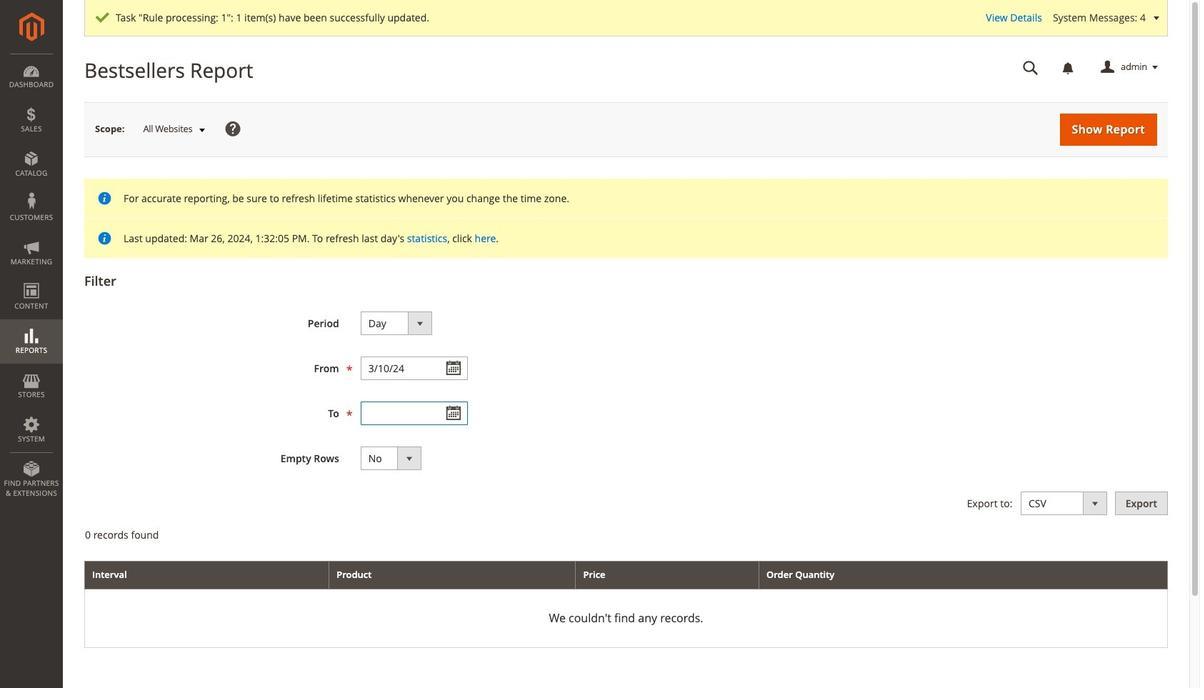 Task type: locate. For each thing, give the bounding box(es) containing it.
None text field
[[361, 356, 468, 380], [361, 401, 468, 425], [361, 356, 468, 380], [361, 401, 468, 425]]

magento admin panel image
[[19, 12, 44, 41]]

menu bar
[[0, 54, 63, 505]]



